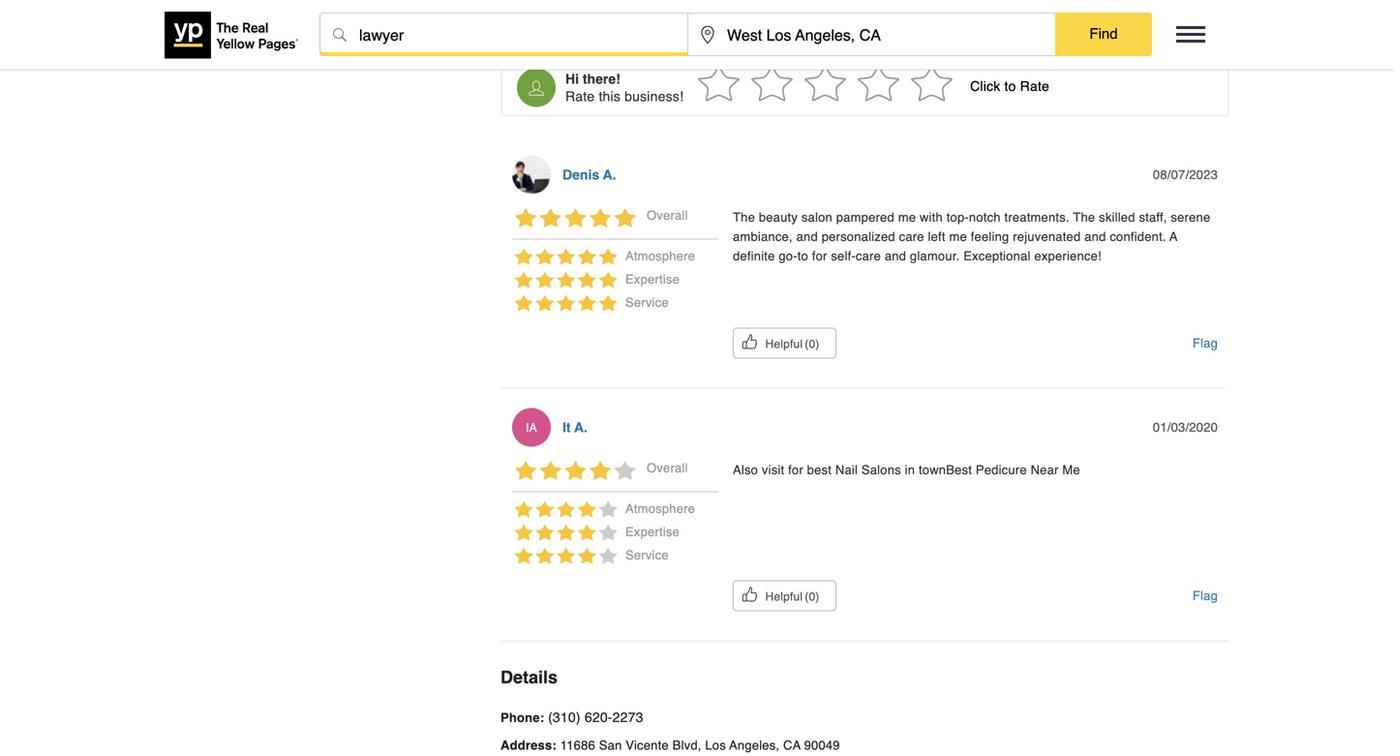 Task type: describe. For each thing, give the bounding box(es) containing it.
2
[[745, 78, 753, 94]]

flag link for denis a.
[[1193, 328, 1218, 359]]

confident.
[[1110, 229, 1166, 244]]

visit
[[762, 463, 784, 477]]

salon
[[801, 210, 832, 225]]

1 vertical spatial care
[[856, 249, 881, 263]]

expertise for it a.
[[625, 525, 680, 539]]

address: 11686 san vicente blvd, los angeles, ca 90049
[[500, 738, 840, 753]]

the real yellow pages logo image
[[165, 12, 300, 59]]

it
[[562, 420, 571, 435]]

nail
[[835, 463, 858, 477]]

flag link for it a.
[[1193, 580, 1218, 611]]

01/03/2020
[[1153, 420, 1218, 435]]

620-
[[585, 710, 612, 725]]

overall for denis a.
[[647, 208, 688, 223]]

1
[[692, 78, 700, 94]]

treatments.
[[1004, 210, 1069, 225]]

0 horizontal spatial me
[[898, 210, 916, 225]]

5
[[905, 78, 913, 94]]

details
[[500, 667, 558, 687]]

with
[[920, 210, 943, 225]]

there!
[[583, 71, 620, 86]]

for inside the beauty salon pampered me with top-notch treatments. the skilled staff, serene ambiance, and personalized care left me feeling rejuvenated and confident. a definite go-to for self-care and glamour. exceptional experience!
[[812, 249, 827, 263]]

4
[[852, 78, 860, 94]]

personalized
[[822, 229, 895, 244]]

glamour.
[[910, 249, 960, 263]]

best
[[807, 463, 832, 477]]

hi there! rate this business!
[[565, 71, 684, 104]]

me
[[1062, 463, 1080, 477]]

phone:
[[500, 711, 544, 725]]

the beauty salon pampered me with top-notch treatments. the skilled staff, serene ambiance, and personalized care left me feeling rejuvenated and confident. a definite go-to for self-care and glamour. exceptional experience!
[[733, 210, 1210, 263]]

denis a. link
[[562, 167, 616, 182]]

Where? text field
[[688, 14, 1055, 56]]

helpful for it a.
[[765, 590, 803, 604]]

rate for to
[[1020, 78, 1049, 94]]

atmosphere for denis a.
[[625, 249, 695, 263]]

top-
[[946, 210, 969, 225]]

denis
[[562, 167, 599, 182]]

a
[[1170, 229, 1177, 244]]

click to rate
[[970, 78, 1049, 94]]

townbest
[[919, 463, 972, 477]]

ca
[[783, 738, 801, 753]]

it a.
[[562, 420, 588, 435]]

find button
[[1055, 13, 1152, 55]]

flag for it a.
[[1193, 589, 1218, 603]]

click
[[970, 78, 1000, 94]]

pedicure
[[976, 463, 1027, 477]]

0 vertical spatial to
[[1004, 78, 1016, 94]]

helpful for denis a.
[[765, 337, 803, 351]]

ia
[[526, 421, 537, 435]]

ambiance,
[[733, 229, 793, 244]]

serene
[[1171, 210, 1210, 225]]



Task type: vqa. For each thing, say whether or not it's contained in the screenshot.
the Sewer inside (310) 464-3675 Plumbers Plumbing-Drain & Sewer Cleaning Gardena, CA 90248 Website Coupons More Info
no



Task type: locate. For each thing, give the bounding box(es) containing it.
flag
[[1193, 336, 1218, 350], [1193, 589, 1218, 603]]

los
[[705, 738, 726, 753]]

(0) for denis a.
[[805, 337, 819, 351]]

1 vertical spatial expertise
[[625, 525, 680, 539]]

0 vertical spatial helpful
[[765, 337, 803, 351]]

1 overall from the top
[[647, 208, 688, 223]]

1 service from the top
[[625, 295, 669, 310]]

notch
[[969, 210, 1001, 225]]

definite
[[733, 249, 775, 263]]

1 vertical spatial for
[[788, 463, 803, 477]]

flag for denis a.
[[1193, 336, 1218, 350]]

1 horizontal spatial to
[[1004, 78, 1016, 94]]

1 vertical spatial (0)
[[805, 590, 819, 604]]

2 the from the left
[[1073, 210, 1095, 225]]

0 horizontal spatial care
[[856, 249, 881, 263]]

2 flag link from the top
[[1193, 580, 1218, 611]]

2 (0) from the top
[[805, 590, 819, 604]]

the
[[733, 210, 755, 225], [1073, 210, 1095, 225]]

expertise
[[625, 272, 680, 286], [625, 525, 680, 539]]

1 flag from the top
[[1193, 336, 1218, 350]]

rejuvenated
[[1013, 229, 1081, 244]]

san
[[599, 738, 622, 753]]

a. right denis
[[603, 167, 616, 182]]

helpful (0) for it a.
[[765, 590, 819, 604]]

to inside the beauty salon pampered me with top-notch treatments. the skilled staff, serene ambiance, and personalized care left me feeling rejuvenated and confident. a definite go-to for self-care and glamour. exceptional experience!
[[797, 249, 808, 263]]

0 vertical spatial flag
[[1193, 336, 1218, 350]]

1 vertical spatial helpful (0)
[[765, 590, 819, 604]]

2 atmosphere from the top
[[625, 501, 695, 516]]

this
[[599, 88, 621, 104]]

2 service from the top
[[625, 548, 669, 562]]

1 horizontal spatial the
[[1073, 210, 1095, 225]]

0 vertical spatial atmosphere
[[625, 249, 695, 263]]

a. for denis a.
[[603, 167, 616, 182]]

0 vertical spatial flag link
[[1193, 328, 1218, 359]]

0 horizontal spatial to
[[797, 249, 808, 263]]

and down salon
[[796, 229, 818, 244]]

0 vertical spatial expertise
[[625, 272, 680, 286]]

a. for it a.
[[574, 420, 588, 435]]

1 the from the left
[[733, 210, 755, 225]]

2 expertise from the top
[[625, 525, 680, 539]]

1 horizontal spatial rate
[[1020, 78, 1049, 94]]

helpful
[[765, 337, 803, 351], [765, 590, 803, 604]]

to left self- at the top of the page
[[797, 249, 808, 263]]

1 expertise from the top
[[625, 272, 680, 286]]

1 vertical spatial atmosphere
[[625, 501, 695, 516]]

2 flag from the top
[[1193, 589, 1218, 603]]

hi
[[565, 71, 579, 86]]

angeles,
[[729, 738, 780, 753]]

the left skilled
[[1073, 210, 1095, 225]]

(310)
[[548, 710, 581, 725]]

and left glamour.
[[885, 249, 906, 263]]

for left self- at the top of the page
[[812, 249, 827, 263]]

also visit for best nail salons in townbest pedicure near me
[[733, 463, 1080, 477]]

Find a business text field
[[320, 14, 687, 56]]

1 vertical spatial a.
[[574, 420, 588, 435]]

overall
[[647, 208, 688, 223], [647, 461, 688, 475]]

me
[[898, 210, 916, 225], [949, 229, 967, 244]]

0 vertical spatial a.
[[603, 167, 616, 182]]

1 vertical spatial overall
[[647, 461, 688, 475]]

1 helpful from the top
[[765, 337, 803, 351]]

0 vertical spatial overall
[[647, 208, 688, 223]]

1 vertical spatial me
[[949, 229, 967, 244]]

to
[[1004, 78, 1016, 94], [797, 249, 808, 263]]

rate inside hi there! rate this business!
[[565, 88, 595, 104]]

2 overall from the top
[[647, 461, 688, 475]]

rate right click
[[1020, 78, 1049, 94]]

2273
[[612, 710, 643, 725]]

me left with
[[898, 210, 916, 225]]

phone: (310) 620-2273
[[500, 710, 643, 725]]

rate for there!
[[565, 88, 595, 104]]

service for it a.
[[625, 548, 669, 562]]

1 vertical spatial flag
[[1193, 589, 1218, 603]]

0 horizontal spatial the
[[733, 210, 755, 225]]

08/07/2023
[[1153, 167, 1218, 182]]

for right visit
[[788, 463, 803, 477]]

a.
[[603, 167, 616, 182], [574, 420, 588, 435]]

1 horizontal spatial for
[[812, 249, 827, 263]]

0 horizontal spatial for
[[788, 463, 803, 477]]

flag link
[[1193, 328, 1218, 359], [1193, 580, 1218, 611]]

90049
[[804, 738, 840, 753]]

service for denis a.
[[625, 295, 669, 310]]

rate
[[1020, 78, 1049, 94], [565, 88, 595, 104]]

rate down hi
[[565, 88, 595, 104]]

to right click
[[1004, 78, 1016, 94]]

0 vertical spatial for
[[812, 249, 827, 263]]

1 vertical spatial service
[[625, 548, 669, 562]]

address:
[[500, 738, 557, 753]]

service
[[625, 295, 669, 310], [625, 548, 669, 562]]

me down the top-
[[949, 229, 967, 244]]

1 (0) from the top
[[805, 337, 819, 351]]

0 vertical spatial care
[[899, 229, 924, 244]]

11686
[[560, 738, 595, 753]]

care down personalized at the right of page
[[856, 249, 881, 263]]

2 helpful from the top
[[765, 590, 803, 604]]

0 horizontal spatial and
[[796, 229, 818, 244]]

2 helpful (0) from the top
[[765, 590, 819, 604]]

expertise for denis a.
[[625, 272, 680, 286]]

3
[[799, 78, 806, 94]]

left
[[928, 229, 945, 244]]

in
[[905, 463, 915, 477]]

the up ambiance,
[[733, 210, 755, 225]]

0 horizontal spatial rate
[[565, 88, 595, 104]]

salons
[[861, 463, 901, 477]]

vicente
[[626, 738, 669, 753]]

(0)
[[805, 337, 819, 351], [805, 590, 819, 604]]

1 horizontal spatial a.
[[603, 167, 616, 182]]

beauty
[[759, 210, 798, 225]]

exceptional
[[963, 249, 1031, 263]]

for
[[812, 249, 827, 263], [788, 463, 803, 477]]

and down skilled
[[1084, 229, 1106, 244]]

pampered
[[836, 210, 894, 225]]

helpful (0)
[[765, 337, 819, 351], [765, 590, 819, 604]]

it a. link
[[562, 420, 588, 435]]

1 vertical spatial flag link
[[1193, 580, 1218, 611]]

1 flag link from the top
[[1193, 328, 1218, 359]]

0 vertical spatial helpful (0)
[[765, 337, 819, 351]]

care left left
[[899, 229, 924, 244]]

also
[[733, 463, 758, 477]]

0 vertical spatial service
[[625, 295, 669, 310]]

0 vertical spatial me
[[898, 210, 916, 225]]

atmosphere for it a.
[[625, 501, 695, 516]]

1 atmosphere from the top
[[625, 249, 695, 263]]

helpful (0) for denis a.
[[765, 337, 819, 351]]

1 vertical spatial to
[[797, 249, 808, 263]]

0 vertical spatial (0)
[[805, 337, 819, 351]]

business!
[[625, 88, 684, 104]]

find
[[1089, 25, 1118, 42]]

1 horizontal spatial and
[[885, 249, 906, 263]]

go-
[[779, 249, 797, 263]]

a. right it
[[574, 420, 588, 435]]

staff,
[[1139, 210, 1167, 225]]

care
[[899, 229, 924, 244], [856, 249, 881, 263]]

2 horizontal spatial and
[[1084, 229, 1106, 244]]

blvd,
[[672, 738, 701, 753]]

and
[[796, 229, 818, 244], [1084, 229, 1106, 244], [885, 249, 906, 263]]

feeling
[[971, 229, 1009, 244]]

1 horizontal spatial care
[[899, 229, 924, 244]]

denis a.
[[562, 167, 616, 182]]

1 helpful (0) from the top
[[765, 337, 819, 351]]

atmosphere
[[625, 249, 695, 263], [625, 501, 695, 516]]

near
[[1031, 463, 1059, 477]]

0 horizontal spatial a.
[[574, 420, 588, 435]]

self-
[[831, 249, 856, 263]]

1 horizontal spatial me
[[949, 229, 967, 244]]

overall for it a.
[[647, 461, 688, 475]]

1 vertical spatial helpful
[[765, 590, 803, 604]]

experience!
[[1034, 249, 1101, 263]]

skilled
[[1099, 210, 1135, 225]]

(0) for it a.
[[805, 590, 819, 604]]



